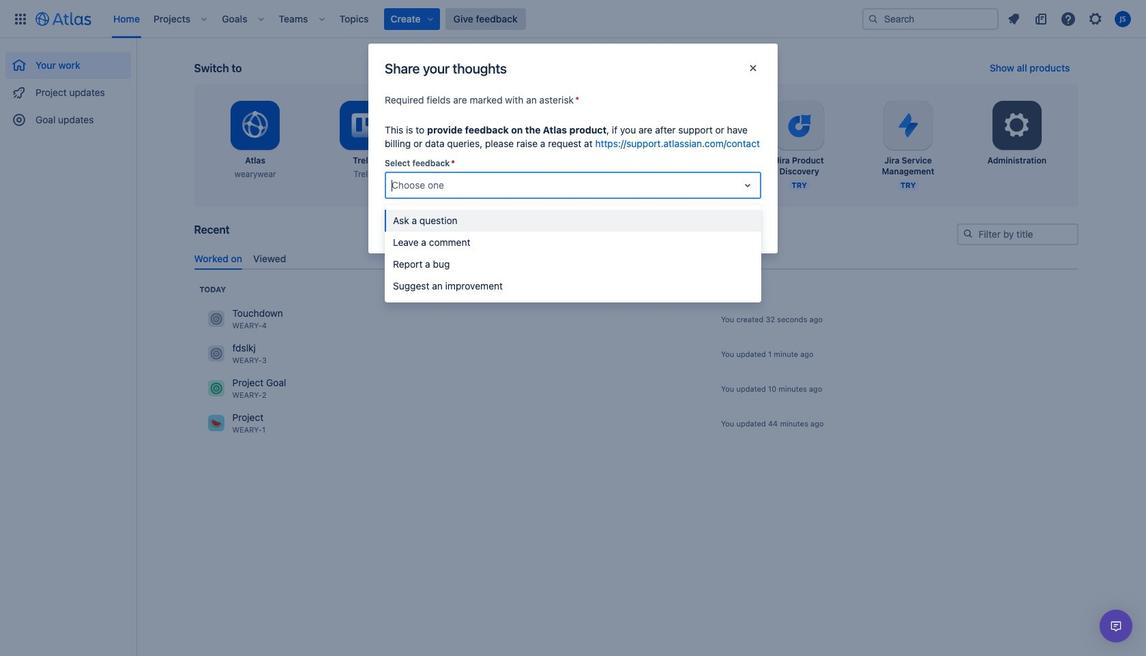 Task type: vqa. For each thing, say whether or not it's contained in the screenshot.
account icon
no



Task type: locate. For each thing, give the bounding box(es) containing it.
heading
[[200, 284, 226, 295]]

top element
[[8, 0, 862, 38]]

tab list
[[189, 247, 1084, 270]]

2 townsquare image from the top
[[208, 346, 224, 362]]

settings image
[[1001, 109, 1033, 142]]

3 townsquare image from the top
[[208, 416, 224, 432]]

None text field
[[392, 179, 394, 192]]

2 vertical spatial townsquare image
[[208, 416, 224, 432]]

0 vertical spatial townsquare image
[[208, 311, 224, 328]]

townsquare image
[[208, 311, 224, 328], [208, 346, 224, 362], [208, 416, 224, 432]]

close modal image
[[745, 60, 761, 76]]

help image
[[1060, 11, 1076, 27]]

banner
[[0, 0, 1146, 38]]

group
[[5, 38, 131, 138]]

1 vertical spatial townsquare image
[[208, 346, 224, 362]]

townsquare image
[[208, 381, 224, 397]]



Task type: describe. For each thing, give the bounding box(es) containing it.
1 townsquare image from the top
[[208, 311, 224, 328]]

Search field
[[862, 8, 999, 30]]

search image
[[962, 229, 973, 239]]

open image
[[739, 177, 756, 194]]

Filter by title field
[[958, 225, 1077, 244]]

search image
[[868, 13, 879, 24]]

open intercom messenger image
[[1108, 619, 1124, 635]]



